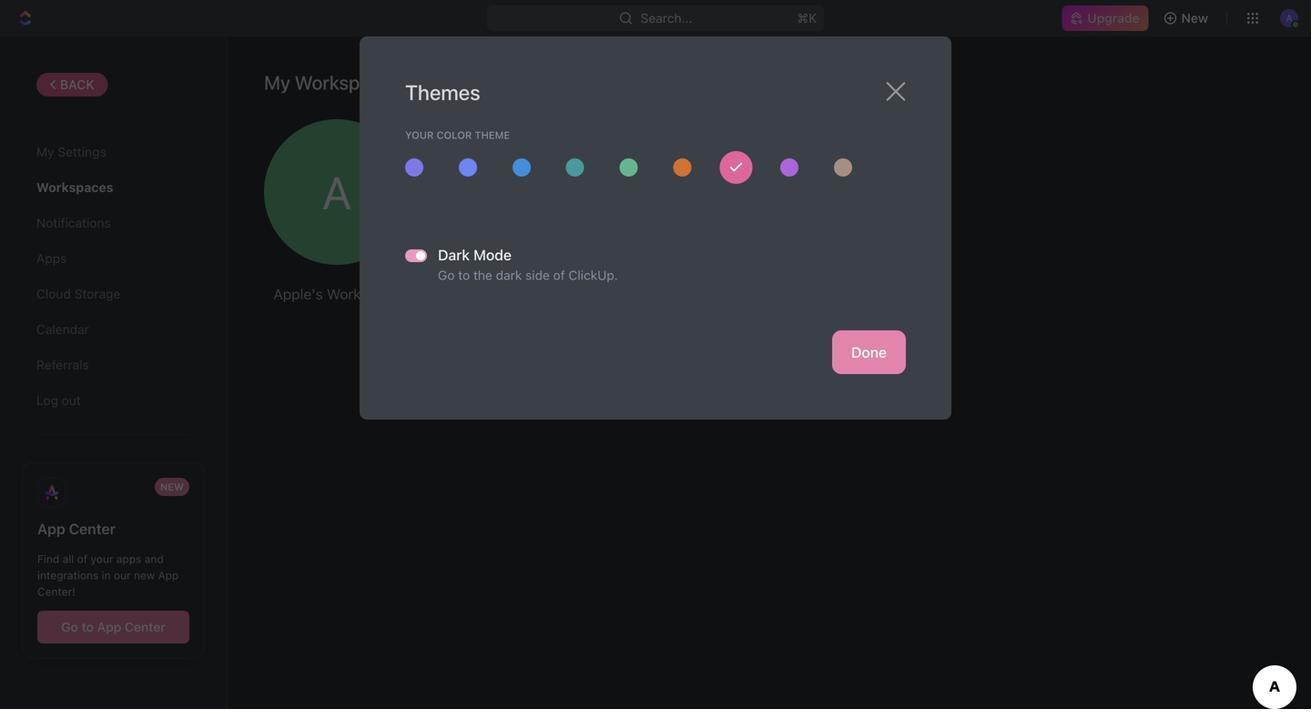 Task type: describe. For each thing, give the bounding box(es) containing it.
my for my settings
[[36, 145, 54, 160]]

find all of your apps and integrations in our new app center!
[[37, 553, 179, 599]]

the
[[474, 268, 493, 283]]

0 vertical spatial workspaces
[[295, 71, 400, 94]]

upgrade
[[1088, 10, 1140, 26]]

settings
[[58, 145, 106, 160]]

+
[[525, 149, 569, 235]]

new
[[134, 570, 155, 582]]

app inside button
[[97, 620, 121, 635]]

dark
[[496, 268, 522, 283]]

integrations
[[37, 570, 99, 582]]

out
[[62, 393, 81, 408]]

apple's
[[274, 286, 323, 303]]

log out link
[[36, 386, 190, 416]]

app inside find all of your apps and integrations in our new app center!
[[158, 570, 179, 582]]

back
[[60, 77, 94, 92]]

cloud storage link
[[36, 279, 190, 310]]

back link
[[36, 73, 108, 97]]

0 horizontal spatial new
[[160, 482, 184, 493]]

cloud storage
[[36, 287, 121, 302]]

notifications
[[36, 216, 111, 231]]

dark mode
[[438, 246, 512, 264]]

your
[[91, 553, 113, 566]]

0 vertical spatial app
[[37, 521, 65, 538]]

in
[[102, 570, 111, 582]]

apps link
[[36, 243, 190, 274]]

go to app center
[[61, 620, 166, 635]]

theme
[[475, 129, 510, 141]]

themes
[[405, 80, 481, 105]]

workspaces link
[[36, 172, 190, 203]]

referrals link
[[36, 350, 190, 381]]

my for my workspaces
[[264, 71, 291, 94]]

apps
[[116, 553, 142, 566]]

apple's workspace
[[274, 286, 401, 303]]

⌘k
[[797, 10, 817, 26]]

workspace
[[327, 286, 401, 303]]

notifications link
[[36, 208, 190, 239]]

search...
[[641, 10, 693, 26]]

and
[[145, 553, 164, 566]]

of inside themes 'dialog'
[[554, 268, 565, 283]]

my workspaces
[[264, 71, 400, 94]]

mode
[[474, 246, 512, 264]]

find
[[37, 553, 59, 566]]

our
[[114, 570, 131, 582]]

of inside find all of your apps and integrations in our new app center!
[[77, 553, 88, 566]]

log out
[[36, 393, 81, 408]]

calendar
[[36, 322, 89, 337]]

your color theme
[[405, 129, 510, 141]]



Task type: vqa. For each thing, say whether or not it's contained in the screenshot.
the 'Space, ,' element
no



Task type: locate. For each thing, give the bounding box(es) containing it.
new inside button
[[1182, 10, 1209, 26]]

to inside button
[[82, 620, 94, 635]]

my settings
[[36, 145, 106, 160]]

app down find all of your apps and integrations in our new app center!
[[97, 620, 121, 635]]

to for the
[[458, 268, 470, 283]]

new button
[[1157, 4, 1220, 33]]

0 vertical spatial to
[[458, 268, 470, 283]]

side
[[526, 268, 550, 283]]

go to app center button
[[37, 611, 189, 644]]

center
[[69, 521, 116, 538], [125, 620, 166, 635]]

app down and
[[158, 570, 179, 582]]

dark
[[438, 246, 470, 264]]

apps
[[36, 251, 67, 266]]

to
[[458, 268, 470, 283], [82, 620, 94, 635]]

new right upgrade
[[1182, 10, 1209, 26]]

2 vertical spatial app
[[97, 620, 121, 635]]

1 vertical spatial workspaces
[[36, 180, 113, 195]]

your
[[405, 129, 434, 141]]

0 vertical spatial of
[[554, 268, 565, 283]]

go down the "dark"
[[438, 268, 455, 283]]

storage
[[74, 287, 121, 302]]

go inside themes 'dialog'
[[438, 268, 455, 283]]

0 horizontal spatial my
[[36, 145, 54, 160]]

0 horizontal spatial workspaces
[[36, 180, 113, 195]]

done button
[[833, 331, 906, 374]]

center up your
[[69, 521, 116, 538]]

of
[[554, 268, 565, 283], [77, 553, 88, 566]]

clickup.
[[569, 268, 618, 283]]

center inside button
[[125, 620, 166, 635]]

a
[[322, 165, 352, 219]]

log
[[36, 393, 58, 408]]

1 vertical spatial my
[[36, 145, 54, 160]]

2 horizontal spatial app
[[158, 570, 179, 582]]

color
[[437, 129, 472, 141]]

1 horizontal spatial workspaces
[[295, 71, 400, 94]]

1 horizontal spatial to
[[458, 268, 470, 283]]

go inside button
[[61, 620, 78, 635]]

app center
[[37, 521, 116, 538]]

0 vertical spatial go
[[438, 268, 455, 283]]

1 horizontal spatial app
[[97, 620, 121, 635]]

1 vertical spatial to
[[82, 620, 94, 635]]

done
[[852, 344, 887, 361]]

go to the dark side of clickup.
[[438, 268, 618, 283]]

1 horizontal spatial my
[[264, 71, 291, 94]]

calendar link
[[36, 314, 190, 345]]

go
[[438, 268, 455, 283], [61, 620, 78, 635]]

0 vertical spatial new
[[1182, 10, 1209, 26]]

new
[[1182, 10, 1209, 26], [160, 482, 184, 493]]

1 vertical spatial of
[[77, 553, 88, 566]]

my settings link
[[36, 137, 190, 168]]

1 vertical spatial go
[[61, 620, 78, 635]]

0 horizontal spatial of
[[77, 553, 88, 566]]

1 vertical spatial center
[[125, 620, 166, 635]]

to for app
[[82, 620, 94, 635]]

1 vertical spatial new
[[160, 482, 184, 493]]

of right side
[[554, 268, 565, 283]]

upgrade link
[[1063, 5, 1149, 31]]

1 horizontal spatial new
[[1182, 10, 1209, 26]]

go for go to the dark side of clickup.
[[438, 268, 455, 283]]

0 vertical spatial center
[[69, 521, 116, 538]]

my
[[264, 71, 291, 94], [36, 145, 54, 160]]

0 horizontal spatial go
[[61, 620, 78, 635]]

go for go to app center
[[61, 620, 78, 635]]

center down new
[[125, 620, 166, 635]]

cloud
[[36, 287, 71, 302]]

to inside themes 'dialog'
[[458, 268, 470, 283]]

referrals
[[36, 358, 89, 373]]

of right all
[[77, 553, 88, 566]]

0 horizontal spatial app
[[37, 521, 65, 538]]

1 horizontal spatial center
[[125, 620, 166, 635]]

all
[[62, 553, 74, 566]]

go down center!
[[61, 620, 78, 635]]

app up the find
[[37, 521, 65, 538]]

1 horizontal spatial go
[[438, 268, 455, 283]]

new up and
[[160, 482, 184, 493]]

workspaces
[[295, 71, 400, 94], [36, 180, 113, 195]]

0 horizontal spatial to
[[82, 620, 94, 635]]

app
[[37, 521, 65, 538], [158, 570, 179, 582], [97, 620, 121, 635]]

to left the the
[[458, 268, 470, 283]]

to down integrations
[[82, 620, 94, 635]]

themes dialog
[[360, 36, 952, 420]]

1 vertical spatial app
[[158, 570, 179, 582]]

center!
[[37, 586, 76, 599]]

1 horizontal spatial of
[[554, 268, 565, 283]]

0 horizontal spatial center
[[69, 521, 116, 538]]

0 vertical spatial my
[[264, 71, 291, 94]]



